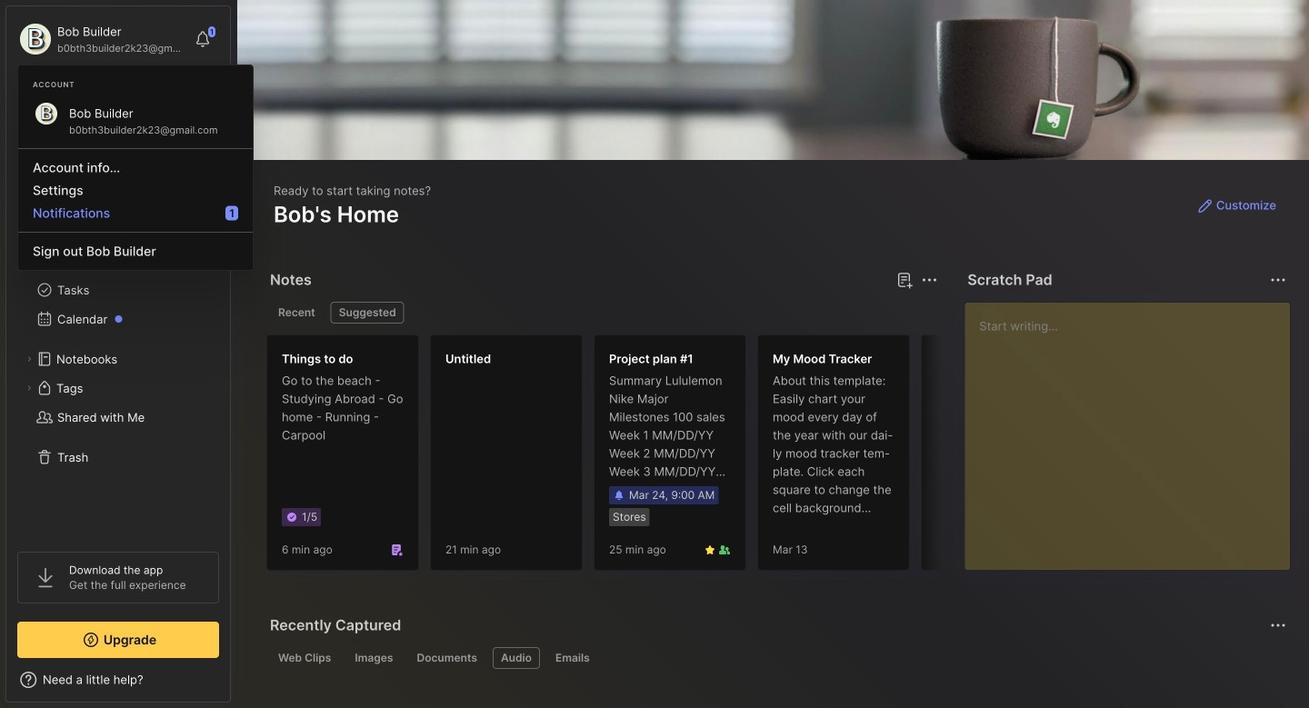 Task type: describe. For each thing, give the bounding box(es) containing it.
1 more actions field from the left
[[917, 267, 942, 293]]

2 more actions field from the left
[[1266, 267, 1291, 293]]

more actions image
[[1268, 269, 1290, 291]]

expand tags image
[[24, 383, 35, 394]]

main element
[[0, 0, 236, 708]]

1 tab list from the top
[[270, 302, 935, 324]]

none search field inside main element
[[50, 90, 195, 112]]

expand notebooks image
[[24, 354, 35, 365]]

more actions image
[[919, 269, 941, 291]]

Start writing… text field
[[980, 303, 1290, 556]]



Task type: vqa. For each thing, say whether or not it's contained in the screenshot.
Search text field
yes



Task type: locate. For each thing, give the bounding box(es) containing it.
tree
[[6, 177, 230, 536]]

1 vertical spatial tab list
[[270, 647, 1284, 669]]

Search text field
[[50, 93, 195, 110]]

click to collapse image
[[230, 675, 243, 697]]

Account field
[[17, 21, 186, 57]]

dropdown list menu
[[18, 141, 253, 263]]

WHAT'S NEW field
[[6, 666, 230, 695]]

0 vertical spatial tab list
[[270, 302, 935, 324]]

tab list
[[270, 302, 935, 324], [270, 647, 1284, 669]]

0 horizontal spatial more actions field
[[917, 267, 942, 293]]

1 horizontal spatial more actions field
[[1266, 267, 1291, 293]]

None search field
[[50, 90, 195, 112]]

2 tab list from the top
[[270, 647, 1284, 669]]

row group
[[266, 335, 1085, 582]]

tree inside main element
[[6, 177, 230, 536]]

tab
[[270, 302, 324, 324], [331, 302, 404, 324], [270, 647, 340, 669], [347, 647, 401, 669], [409, 647, 486, 669], [493, 647, 540, 669], [547, 647, 598, 669]]

More actions field
[[917, 267, 942, 293], [1266, 267, 1291, 293]]



